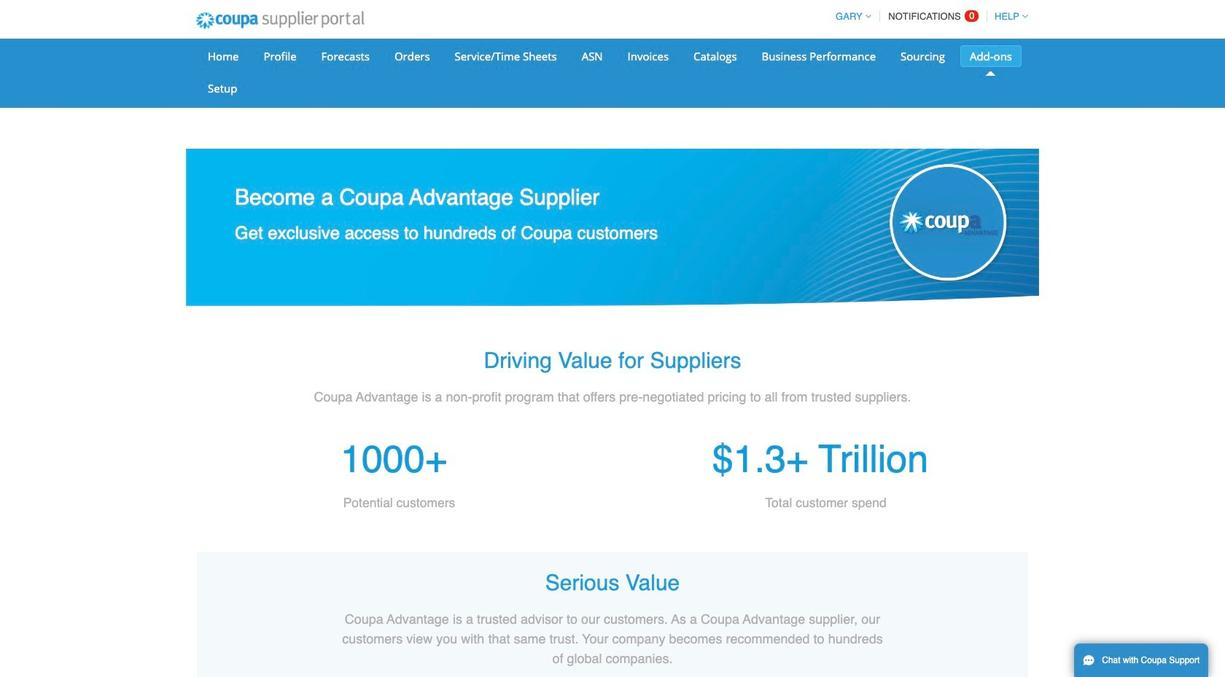 Task type: vqa. For each thing, say whether or not it's contained in the screenshot.
Software
no



Task type: describe. For each thing, give the bounding box(es) containing it.
coupa supplier portal image
[[186, 2, 374, 39]]



Task type: locate. For each thing, give the bounding box(es) containing it.
navigation
[[830, 2, 1029, 31]]



